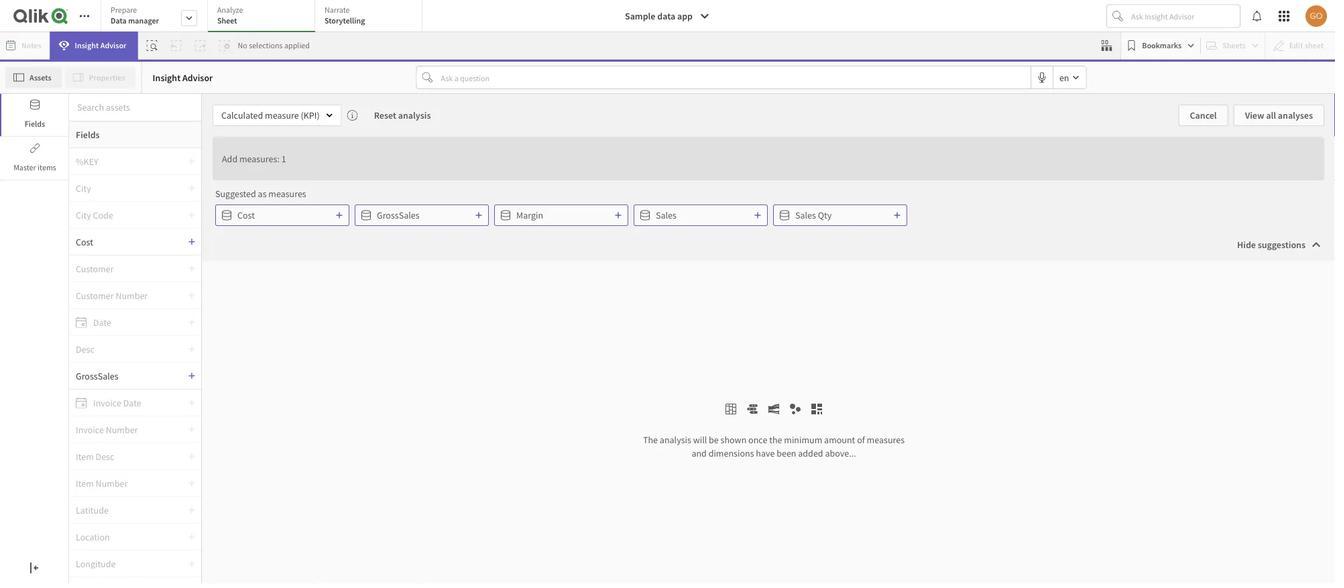 Task type: vqa. For each thing, say whether or not it's contained in the screenshot.
the rightmost This
yes



Task type: locate. For each thing, give the bounding box(es) containing it.
0 vertical spatial advisor
[[100, 40, 126, 51]]

1 horizontal spatial grosssales button
[[355, 205, 489, 226]]

en button
[[1053, 66, 1086, 89]]

of
[[857, 434, 865, 446]]

saved
[[685, 411, 708, 423]]

sales qty
[[795, 209, 832, 221]]

1 horizontal spatial this
[[791, 191, 816, 212]]

1 horizontal spatial cost button
[[215, 205, 349, 226]]

cancel
[[1190, 109, 1217, 121]]

tab list containing prepare
[[101, 0, 427, 34]]

insight advisor button
[[50, 32, 138, 60]]

manager
[[128, 15, 159, 26]]

cost button
[[215, 205, 349, 226], [69, 236, 188, 248]]

1 vertical spatial and
[[692, 447, 707, 459]]

1 vertical spatial advisor
[[182, 71, 213, 83]]

0 vertical spatial cost
[[237, 209, 255, 221]]

tab list
[[101, 0, 427, 34]]

be right can
[[674, 411, 684, 423]]

0 vertical spatial sheet.
[[848, 411, 871, 423]]

sales qty button
[[773, 205, 907, 226]]

1 horizontal spatial fields
[[76, 129, 100, 141]]

fields up the master items
[[25, 119, 45, 129]]

1 vertical spatial grosssales
[[76, 370, 118, 382]]

sheet. down can
[[656, 429, 679, 441]]

and inside the analysis will be shown once the minimum amount of measures and dimensions have been added above...
[[692, 447, 707, 459]]

sheet...
[[819, 191, 868, 212]]

1 horizontal spatial insight
[[153, 71, 181, 83]]

Ask a question text field
[[438, 67, 1031, 88]]

1 vertical spatial cost button
[[69, 236, 188, 248]]

insight advisor down data
[[75, 40, 126, 51]]

have
[[756, 447, 775, 459]]

margin button
[[494, 205, 628, 226]]

prepare
[[111, 5, 137, 15]]

0 horizontal spatial cost
[[76, 236, 93, 248]]

2 sales from the left
[[795, 209, 816, 221]]

sheet. right new
[[848, 411, 871, 423]]

sales right the below
[[656, 209, 677, 221]]

above...
[[825, 447, 856, 459]]

selections tool image
[[1101, 40, 1112, 51]]

this
[[791, 191, 816, 212], [720, 411, 735, 423]]

cancel button
[[1178, 105, 1228, 126]]

measures right as
[[268, 188, 306, 200]]

dimensions
[[709, 447, 754, 459]]

1 horizontal spatial cost
[[237, 209, 255, 221]]

0 horizontal spatial and
[[692, 447, 707, 459]]

narrate storytelling
[[325, 5, 365, 26]]

0 horizontal spatial measures
[[268, 188, 306, 200]]

add measures: 1
[[222, 153, 286, 165]]

Ask Insight Advisor text field
[[1129, 5, 1240, 27]]

1 master items button from the left
[[0, 137, 68, 180]]

0 vertical spatial this
[[791, 191, 816, 212]]

measures inside the analysis will be shown once the minimum amount of measures and dimensions have been added above...
[[867, 434, 905, 446]]

prepare data manager
[[111, 5, 159, 26]]

0 vertical spatial and
[[866, 393, 881, 405]]

analysis inside button
[[398, 109, 431, 121]]

started
[[674, 191, 721, 212]]

reset
[[374, 109, 396, 121]]

0 horizontal spatial analysis
[[398, 109, 431, 121]]

suggestions
[[1258, 239, 1306, 251]]

qty
[[818, 209, 832, 221]]

analysis left will
[[660, 434, 691, 446]]

1 vertical spatial analysis
[[660, 434, 691, 446]]

1 horizontal spatial measures
[[867, 434, 905, 446]]

smart search image
[[146, 40, 157, 51]]

measures
[[268, 188, 306, 200], [867, 434, 905, 446]]

0 horizontal spatial cost button
[[69, 236, 188, 248]]

0 horizontal spatial insight
[[75, 40, 99, 51]]

reset analysis
[[374, 109, 431, 121]]

shown
[[721, 434, 747, 446]]

get
[[649, 191, 670, 212]]

sales inside button
[[656, 209, 677, 221]]

0 horizontal spatial insight advisor
[[75, 40, 126, 51]]

to
[[632, 191, 646, 212], [774, 191, 788, 212], [871, 373, 879, 385], [710, 411, 718, 423]]

to right saved
[[710, 411, 718, 423]]

analyze sheet
[[217, 5, 243, 26]]

measures right of
[[867, 434, 905, 446]]

this down any
[[720, 411, 735, 423]]

cost
[[237, 209, 255, 221], [76, 236, 93, 248]]

calculated
[[221, 109, 263, 121]]

view
[[1245, 109, 1264, 121]]

1 vertical spatial insight advisor
[[153, 71, 213, 83]]

and
[[866, 393, 881, 405], [692, 447, 707, 459]]

and left build
[[866, 393, 881, 405]]

0 vertical spatial insight
[[75, 40, 99, 51]]

sheet.
[[848, 411, 871, 423], [656, 429, 679, 441]]

fields
[[25, 119, 45, 129], [76, 129, 100, 141]]

1 horizontal spatial and
[[866, 393, 881, 405]]

and down will
[[692, 447, 707, 459]]

cost inside menu item
[[76, 236, 93, 248]]

analysis for the
[[660, 434, 691, 446]]

1 horizontal spatial be
[[709, 434, 719, 446]]

grosssales
[[377, 209, 419, 221], [76, 370, 118, 382]]

analysis inside the analysis will be shown once the minimum amount of measures and dimensions have been added above...
[[660, 434, 691, 446]]

grosssales button
[[355, 205, 489, 226], [69, 370, 188, 382]]

menu
[[69, 148, 201, 583]]

items
[[38, 162, 56, 173]]

to left start
[[871, 373, 879, 385]]

start
[[881, 373, 899, 385]]

0 vertical spatial insight advisor
[[75, 40, 126, 51]]

sales left qty
[[795, 209, 816, 221]]

master
[[13, 162, 36, 173]]

0 horizontal spatial this
[[720, 411, 735, 423]]

creating
[[778, 393, 809, 405]]

the
[[769, 434, 782, 446]]

analysis right reset
[[398, 109, 431, 121]]

the analysis will be shown once the minimum amount of measures and dimensions have been added above...
[[643, 434, 905, 459]]

be inside the analysis will be shown once the minimum amount of measures and dimensions have been added above...
[[709, 434, 719, 446]]

menu containing cost
[[69, 148, 201, 583]]

1 vertical spatial sheet.
[[656, 429, 679, 441]]

this left qty
[[791, 191, 816, 212]]

visualizations
[[811, 393, 864, 405]]

insight advisor down smart search image
[[153, 71, 213, 83]]

be right will
[[709, 434, 719, 446]]

0 horizontal spatial sales
[[656, 209, 677, 221]]

fields button
[[0, 94, 68, 136], [1, 94, 68, 136], [69, 121, 201, 148]]

0 horizontal spatial advisor
[[100, 40, 126, 51]]

this inside . any found insights can be saved to this sheet.
[[720, 411, 735, 423]]

assets
[[30, 72, 51, 82]]

1 horizontal spatial analysis
[[660, 434, 691, 446]]

sales
[[656, 209, 677, 221], [795, 209, 816, 221]]

1 horizontal spatial advisor
[[182, 71, 213, 83]]

0 horizontal spatial grosssales
[[76, 370, 118, 382]]

sheet. inside . any found insights can be saved to this sheet.
[[656, 429, 679, 441]]

an
[[520, 191, 537, 212]]

0 vertical spatial be
[[674, 411, 684, 423]]

menu inside choose an option below to get started adding to this sheet... application
[[69, 148, 201, 583]]

1 vertical spatial grosssales button
[[69, 370, 188, 382]]

margin
[[516, 209, 543, 221]]

1 sales from the left
[[656, 209, 677, 221]]

1 vertical spatial this
[[720, 411, 735, 423]]

applied
[[284, 40, 310, 51]]

1 vertical spatial be
[[709, 434, 719, 446]]

1 horizontal spatial sales
[[795, 209, 816, 221]]

sales inside sales qty button
[[795, 209, 816, 221]]

1 vertical spatial cost
[[76, 236, 93, 248]]

1
[[281, 153, 286, 165]]

fields down search assets text field at the top left of page
[[76, 129, 100, 141]]

0 vertical spatial analysis
[[398, 109, 431, 121]]

all
[[1266, 109, 1276, 121]]

suggested
[[215, 188, 256, 200]]

1 vertical spatial insight
[[153, 71, 181, 83]]

sales for sales qty
[[795, 209, 816, 221]]

1 horizontal spatial grosssales
[[377, 209, 419, 221]]

to right adding
[[774, 191, 788, 212]]

cost inside button
[[237, 209, 255, 221]]

0 horizontal spatial be
[[674, 411, 684, 423]]

. any found insights can be saved to this sheet.
[[600, 391, 735, 441]]

advisor
[[100, 40, 126, 51], [182, 71, 213, 83]]

new
[[829, 411, 846, 423]]

1 vertical spatial measures
[[867, 434, 905, 446]]

1 horizontal spatial sheet.
[[848, 411, 871, 423]]

insight inside dropdown button
[[75, 40, 99, 51]]

insight
[[75, 40, 99, 51], [153, 71, 181, 83]]

0 vertical spatial grosssales button
[[355, 205, 489, 226]]

0 horizontal spatial sheet.
[[656, 429, 679, 441]]

0 horizontal spatial grosssales button
[[69, 370, 188, 382]]

be
[[674, 411, 684, 423], [709, 434, 719, 446]]



Task type: describe. For each thing, give the bounding box(es) containing it.
narrate
[[325, 5, 350, 15]]

add
[[222, 153, 237, 165]]

no
[[238, 40, 247, 51]]

storytelling
[[325, 15, 365, 26]]

bookmarks
[[1142, 40, 1182, 51]]

grosssales inside the grosssales menu item
[[76, 370, 118, 382]]

0 vertical spatial cost button
[[215, 205, 349, 226]]

.
[[709, 391, 711, 403]]

below
[[588, 191, 629, 212]]

been
[[777, 447, 796, 459]]

analyses
[[1278, 109, 1313, 121]]

sample data app
[[625, 10, 693, 22]]

0 vertical spatial measures
[[268, 188, 306, 200]]

gary orlando image
[[1306, 5, 1327, 27]]

to start creating visualizations and build your new sheet.
[[778, 373, 904, 423]]

to inside . any found insights can be saved to this sheet.
[[710, 411, 718, 423]]

master items
[[13, 162, 56, 173]]

bookmarks button
[[1123, 35, 1198, 56]]

sheet
[[217, 15, 237, 26]]

1 horizontal spatial insight advisor
[[153, 71, 213, 83]]

sales button
[[634, 205, 768, 226]]

measures:
[[239, 153, 280, 165]]

hide suggestions
[[1237, 239, 1306, 251]]

grosssales button inside menu item
[[69, 370, 188, 382]]

0 vertical spatial grosssales
[[377, 209, 419, 221]]

advisor inside dropdown button
[[100, 40, 126, 51]]

once
[[748, 434, 767, 446]]

found
[[600, 411, 623, 423]]

to inside to start creating visualizations and build your new sheet.
[[871, 373, 879, 385]]

selections
[[249, 40, 283, 51]]

2 master items button from the left
[[1, 137, 68, 180]]

to left get
[[632, 191, 646, 212]]

insight advisor inside dropdown button
[[75, 40, 126, 51]]

grosssales menu item
[[69, 363, 201, 390]]

view all analyses button
[[1234, 105, 1324, 126]]

suggested as measures
[[215, 188, 306, 200]]

en
[[1059, 71, 1069, 83]]

data
[[111, 15, 127, 26]]

minimum
[[784, 434, 822, 446]]

amount
[[824, 434, 855, 446]]

will
[[693, 434, 707, 446]]

calculated measure (kpi)
[[221, 109, 320, 121]]

analyze
[[217, 5, 243, 15]]

Search assets text field
[[69, 95, 201, 119]]

tab list inside choose an option below to get started adding to this sheet... application
[[101, 0, 427, 34]]

adding
[[724, 191, 771, 212]]

calculated measure (kpi) button
[[213, 105, 342, 126]]

assets button
[[5, 67, 62, 88]]

as
[[258, 188, 267, 200]]

data
[[657, 10, 675, 22]]

sample
[[625, 10, 655, 22]]

hide suggestions button
[[1226, 234, 1330, 255]]

choose an option below to get started adding to this sheet...
[[467, 191, 868, 212]]

option
[[540, 191, 584, 212]]

added
[[798, 447, 823, 459]]

any
[[713, 391, 728, 403]]

no selections applied
[[238, 40, 310, 51]]

your
[[810, 411, 827, 423]]

analysis for reset
[[398, 109, 431, 121]]

sales for sales
[[656, 209, 677, 221]]

sample data app button
[[617, 5, 718, 27]]

cost menu item
[[69, 229, 201, 255]]

choose an option below to get started adding to this sheet... application
[[0, 0, 1335, 584]]

(kpi)
[[301, 109, 320, 121]]

insights
[[625, 411, 656, 423]]

choose
[[467, 191, 517, 212]]

sheet. inside to start creating visualizations and build your new sheet.
[[848, 411, 871, 423]]

app
[[677, 10, 693, 22]]

build
[[883, 393, 904, 405]]

cost button inside menu item
[[69, 236, 188, 248]]

reset analysis button
[[363, 105, 442, 126]]

the
[[643, 434, 658, 446]]

measure
[[265, 109, 299, 121]]

be inside . any found insights can be saved to this sheet.
[[674, 411, 684, 423]]

can
[[658, 411, 672, 423]]

0 horizontal spatial fields
[[25, 119, 45, 129]]

view all analyses
[[1245, 109, 1313, 121]]

hide
[[1237, 239, 1256, 251]]

and inside to start creating visualizations and build your new sheet.
[[866, 393, 881, 405]]



